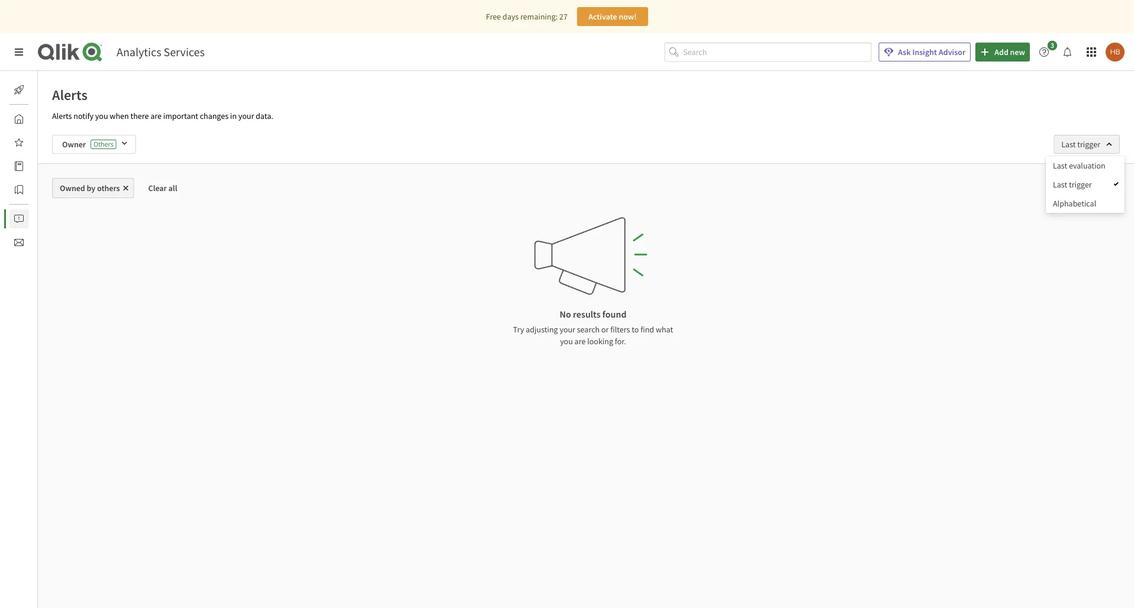 Task type: vqa. For each thing, say whether or not it's contained in the screenshot.
'3' dropdown button
no



Task type: locate. For each thing, give the bounding box(es) containing it.
2 alerts from the top
[[52, 111, 72, 121]]

alerts left notify
[[52, 111, 72, 121]]

when
[[110, 111, 129, 121]]

your
[[239, 111, 254, 121], [560, 325, 576, 335]]

alerts up notify
[[52, 86, 88, 104]]

last inside field
[[1062, 139, 1076, 150]]

filters region
[[0, 0, 1135, 609]]

you
[[95, 111, 108, 121], [560, 336, 573, 347]]

last trigger up last evaluation
[[1062, 139, 1101, 150]]

last evaluation option
[[1047, 156, 1125, 175]]

last up alphabetical
[[1054, 179, 1068, 190]]

1 horizontal spatial your
[[560, 325, 576, 335]]

you left when
[[95, 111, 108, 121]]

trigger inside field
[[1078, 139, 1101, 150]]

your right in
[[239, 111, 254, 121]]

no
[[560, 309, 571, 320]]

list box
[[1047, 156, 1125, 213]]

list box containing last evaluation
[[1047, 156, 1125, 213]]

0 vertical spatial last
[[1062, 139, 1076, 150]]

last for last trigger 'option'
[[1054, 179, 1068, 190]]

trigger up evaluation
[[1078, 139, 1101, 150]]

trigger down last evaluation
[[1070, 179, 1093, 190]]

0 vertical spatial are
[[151, 111, 162, 121]]

others
[[97, 183, 120, 194]]

are right there
[[151, 111, 162, 121]]

are
[[151, 111, 162, 121], [575, 336, 586, 347]]

evaluation
[[1070, 160, 1106, 171]]

last trigger for last trigger field
[[1062, 139, 1101, 150]]

subscriptions image
[[14, 238, 24, 248]]

last trigger
[[1062, 139, 1101, 150], [1054, 179, 1093, 190]]

1 vertical spatial are
[[575, 336, 586, 347]]

list box inside "filters" region
[[1047, 156, 1125, 213]]

are down search
[[575, 336, 586, 347]]

clear all
[[148, 183, 177, 194]]

or
[[602, 325, 609, 335]]

1 horizontal spatial you
[[560, 336, 573, 347]]

1 vertical spatial last
[[1054, 160, 1068, 171]]

ask insight advisor button
[[879, 43, 971, 62]]

all
[[169, 183, 177, 194]]

your down no at the bottom of the page
[[560, 325, 576, 335]]

last inside 'option'
[[1054, 179, 1068, 190]]

favorites image
[[14, 138, 24, 147]]

1 vertical spatial alerts
[[52, 111, 72, 121]]

open sidebar menu image
[[14, 47, 24, 57]]

owned by others button
[[52, 178, 134, 198]]

filters
[[611, 325, 630, 335]]

1 vertical spatial trigger
[[1070, 179, 1093, 190]]

last up last evaluation
[[1062, 139, 1076, 150]]

1 horizontal spatial are
[[575, 336, 586, 347]]

last trigger up alphabetical
[[1054, 179, 1093, 190]]

your inside no results found try adjusting your search or filters to find what you are looking for.
[[560, 325, 576, 335]]

last for last evaluation option
[[1054, 160, 1068, 171]]

Last trigger field
[[1054, 135, 1121, 154]]

trigger inside 'option'
[[1070, 179, 1093, 190]]

0 vertical spatial trigger
[[1078, 139, 1101, 150]]

clear all button
[[139, 178, 187, 198]]

search
[[577, 325, 600, 335]]

1 vertical spatial your
[[560, 325, 576, 335]]

trigger
[[1078, 139, 1101, 150], [1070, 179, 1093, 190]]

last left evaluation
[[1054, 160, 1068, 171]]

last inside option
[[1054, 160, 1068, 171]]

last trigger inside 'option'
[[1054, 179, 1093, 190]]

find
[[641, 325, 655, 335]]

1 alerts from the top
[[52, 86, 88, 104]]

analytics services
[[117, 45, 205, 60]]

0 vertical spatial last trigger
[[1062, 139, 1101, 150]]

home
[[38, 114, 59, 124]]

collections image
[[14, 185, 24, 195]]

trigger for last trigger 'option'
[[1070, 179, 1093, 190]]

insight
[[913, 47, 938, 57]]

home link
[[9, 110, 59, 129]]

0 vertical spatial you
[[95, 111, 108, 121]]

alerts
[[52, 86, 88, 104], [52, 111, 72, 121]]

0 vertical spatial your
[[239, 111, 254, 121]]

you down no at the bottom of the page
[[560, 336, 573, 347]]

27
[[560, 11, 568, 22]]

last
[[1062, 139, 1076, 150], [1054, 160, 1068, 171], [1054, 179, 1068, 190]]

last trigger inside field
[[1062, 139, 1101, 150]]

free
[[486, 11, 501, 22]]

2 vertical spatial last
[[1054, 179, 1068, 190]]

alerts image
[[14, 214, 24, 224]]

1 vertical spatial last trigger
[[1054, 179, 1093, 190]]

1 vertical spatial you
[[560, 336, 573, 347]]

0 vertical spatial alerts
[[52, 86, 88, 104]]

owned by others
[[60, 183, 120, 194]]

activate now! link
[[577, 7, 648, 26]]



Task type: describe. For each thing, give the bounding box(es) containing it.
free days remaining: 27
[[486, 11, 568, 22]]

last trigger for last trigger 'option'
[[1054, 179, 1093, 190]]

alerts for alerts
[[52, 86, 88, 104]]

there
[[131, 111, 149, 121]]

data.
[[256, 111, 273, 121]]

looking
[[588, 336, 614, 347]]

alphabetical option
[[1047, 194, 1125, 213]]

activate now!
[[589, 11, 637, 22]]

now!
[[619, 11, 637, 22]]

important
[[163, 111, 198, 121]]

analytics services element
[[117, 45, 205, 60]]

alerts for alerts notify you when there are important changes in your data.
[[52, 111, 72, 121]]

to
[[632, 325, 639, 335]]

changes
[[200, 111, 229, 121]]

services
[[164, 45, 205, 60]]

try
[[513, 325, 524, 335]]

are inside no results found try adjusting your search or filters to find what you are looking for.
[[575, 336, 586, 347]]

searchbar element
[[665, 42, 872, 62]]

ask
[[899, 47, 911, 57]]

clear
[[148, 183, 167, 194]]

found
[[603, 309, 627, 320]]

0 horizontal spatial you
[[95, 111, 108, 121]]

catalog
[[38, 161, 64, 172]]

what
[[656, 325, 673, 335]]

for.
[[615, 336, 627, 347]]

you inside no results found try adjusting your search or filters to find what you are looking for.
[[560, 336, 573, 347]]

adjusting
[[526, 325, 558, 335]]

remaining:
[[521, 11, 558, 22]]

catalog link
[[9, 157, 64, 176]]

no results found try adjusting your search or filters to find what you are looking for.
[[513, 309, 673, 347]]

trigger for last trigger field
[[1078, 139, 1101, 150]]

days
[[503, 11, 519, 22]]

by
[[87, 183, 96, 194]]

activate
[[589, 11, 617, 22]]

0 horizontal spatial are
[[151, 111, 162, 121]]

analytics
[[117, 45, 161, 60]]

alerts notify you when there are important changes in your data.
[[52, 111, 273, 121]]

in
[[230, 111, 237, 121]]

notify
[[74, 111, 94, 121]]

results
[[573, 309, 601, 320]]

0 horizontal spatial your
[[239, 111, 254, 121]]

owned
[[60, 183, 85, 194]]

alphabetical
[[1054, 198, 1097, 209]]

last trigger option
[[1047, 175, 1125, 194]]

last evaluation
[[1054, 160, 1106, 171]]

advisor
[[939, 47, 966, 57]]

Search text field
[[684, 42, 872, 62]]

navigation pane element
[[0, 76, 64, 257]]

last for last trigger field
[[1062, 139, 1076, 150]]

ask insight advisor
[[899, 47, 966, 57]]



